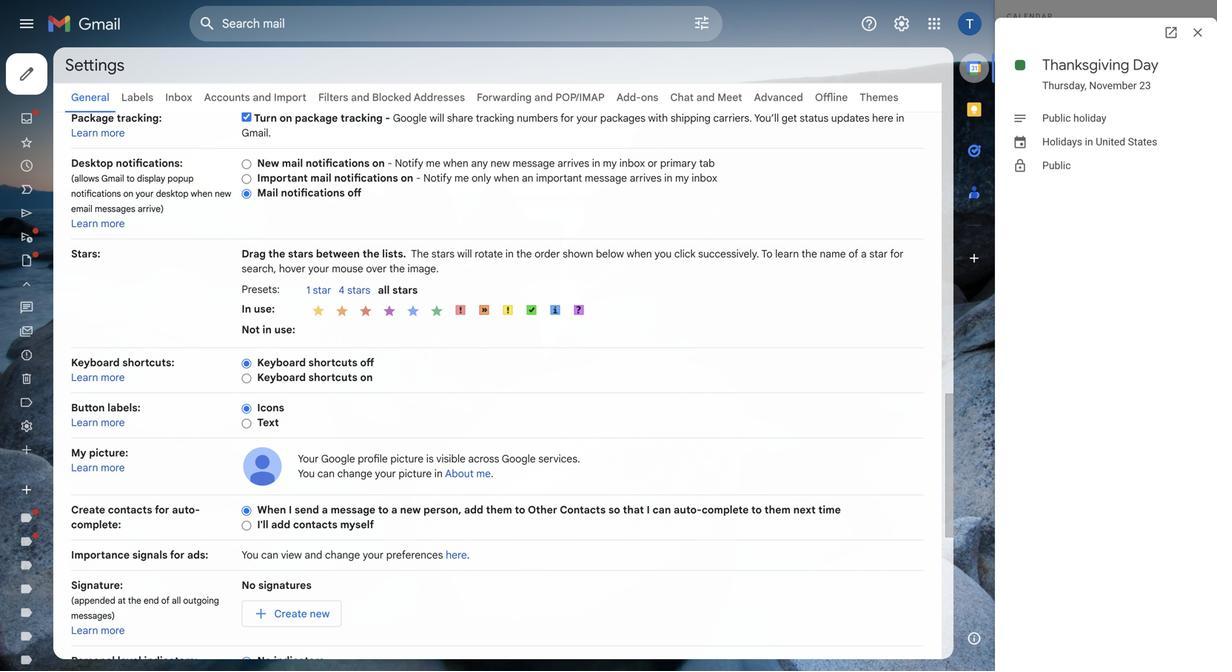 Task type: locate. For each thing, give the bounding box(es) containing it.
when down popup
[[191, 188, 213, 200]]

mail up important at the top
[[282, 157, 303, 170]]

you down your
[[298, 468, 315, 481]]

more down picture:
[[101, 462, 125, 475]]

1 horizontal spatial i
[[647, 504, 650, 517]]

1 vertical spatial here
[[446, 549, 467, 562]]

more for labels:
[[101, 417, 125, 429]]

and for filters
[[351, 91, 369, 104]]

1 vertical spatial arrives
[[630, 172, 662, 185]]

new up 'important mail notifications on - notify me only when an important message arrives in my inbox'
[[491, 157, 510, 170]]

1 vertical spatial me
[[455, 172, 469, 185]]

1 vertical spatial can
[[653, 504, 671, 517]]

to left 'other'
[[515, 504, 525, 517]]

3 learn more link from the top
[[71, 371, 125, 384]]

learn more link down button
[[71, 417, 125, 429]]

None checkbox
[[242, 112, 251, 122]]

themes link
[[860, 91, 899, 104]]

more up labels:
[[101, 371, 125, 384]]

0 horizontal spatial tracking
[[341, 112, 383, 125]]

you down the i'll add contacts myself radio
[[242, 549, 259, 562]]

new
[[491, 157, 510, 170], [215, 188, 231, 200], [400, 504, 421, 517], [310, 608, 330, 621]]

0 horizontal spatial auto-
[[172, 504, 200, 517]]

will
[[430, 112, 444, 125], [457, 248, 472, 261]]

- for important mail notifications on
[[416, 172, 421, 185]]

0 horizontal spatial google
[[321, 453, 355, 466]]

learn more link for keyboard
[[71, 371, 125, 384]]

inbox
[[165, 91, 192, 104]]

0 vertical spatial shortcuts
[[309, 357, 358, 369]]

1 horizontal spatial will
[[457, 248, 472, 261]]

1 auto- from the left
[[172, 504, 200, 517]]

picture image
[[242, 446, 283, 488]]

learn up button
[[71, 371, 98, 384]]

a right name
[[861, 248, 867, 261]]

text
[[257, 417, 279, 429]]

New mail notifications on radio
[[242, 159, 251, 170]]

an
[[522, 172, 534, 185]]

next
[[793, 504, 816, 517]]

mail up mail notifications off
[[310, 172, 332, 185]]

of inside the stars will rotate in the order shown below when you click successively. to learn the name of a star for search, hover your mouse over the image.
[[849, 248, 859, 261]]

1 horizontal spatial no
[[257, 655, 271, 668]]

create new
[[274, 608, 330, 621]]

tracking
[[341, 112, 383, 125], [476, 112, 514, 125]]

add down when
[[271, 519, 290, 532]]

learn for my
[[71, 462, 98, 475]]

my down primary
[[675, 172, 689, 185]]

when inside the desktop notifications: (allows gmail to display popup notifications on your desktop when new email messages arrive) learn more
[[191, 188, 213, 200]]

0 horizontal spatial contacts
[[108, 504, 152, 517]]

add right person,
[[464, 504, 483, 517]]

1 horizontal spatial auto-
[[674, 504, 702, 517]]

inbox down tab at the top of the page
[[692, 172, 717, 185]]

0 vertical spatial create
[[71, 504, 105, 517]]

change down profile
[[337, 468, 372, 481]]

accounts and import
[[204, 91, 307, 104]]

1 vertical spatial my
[[675, 172, 689, 185]]

1 more from the top
[[101, 127, 125, 140]]

-
[[385, 112, 390, 125], [388, 157, 392, 170], [416, 172, 421, 185]]

a up i'll add contacts myself at the bottom left of page
[[322, 504, 328, 517]]

2 learn from the top
[[71, 217, 98, 230]]

tracking for share
[[476, 112, 514, 125]]

more inside package tracking: learn more
[[101, 127, 125, 140]]

desktop
[[156, 188, 189, 200]]

Text radio
[[242, 418, 251, 429]]

1 shortcuts from the top
[[309, 357, 358, 369]]

them
[[486, 504, 512, 517], [765, 504, 791, 517]]

for
[[561, 112, 574, 125], [890, 248, 904, 261], [155, 504, 169, 517], [170, 549, 185, 562]]

learn more link down messages)
[[71, 625, 125, 638]]

shortcuts down keyboard shortcuts off
[[309, 371, 358, 384]]

new mail notifications on - notify me when any new message arrives in my inbox or primary tab
[[257, 157, 715, 170]]

here link
[[446, 549, 467, 562]]

display
[[137, 173, 165, 184]]

1 vertical spatial of
[[161, 596, 170, 607]]

0 vertical spatial my
[[603, 157, 617, 170]]

more down package in the top of the page
[[101, 127, 125, 140]]

google right your
[[321, 453, 355, 466]]

5 learn more link from the top
[[71, 462, 125, 475]]

more inside keyboard shortcuts: learn more
[[101, 371, 125, 384]]

2 horizontal spatial me
[[476, 468, 491, 481]]

1 horizontal spatial google
[[393, 112, 427, 125]]

off up the between
[[348, 187, 362, 200]]

0 vertical spatial .
[[491, 468, 494, 481]]

email
[[71, 204, 92, 215]]

1 horizontal spatial create
[[274, 608, 307, 621]]

0 horizontal spatial of
[[161, 596, 170, 607]]

. down across
[[491, 468, 494, 481]]

4 learn more link from the top
[[71, 417, 125, 429]]

create for create contacts for auto- complete:
[[71, 504, 105, 517]]

picture:
[[89, 447, 128, 460]]

notify down blocked
[[395, 157, 423, 170]]

me for only
[[455, 172, 469, 185]]

signals
[[132, 549, 168, 562]]

- left only
[[416, 172, 421, 185]]

1 star 4 stars all stars
[[306, 284, 418, 297]]

2 vertical spatial -
[[416, 172, 421, 185]]

1 vertical spatial message
[[585, 172, 627, 185]]

learn down button
[[71, 417, 98, 429]]

0 vertical spatial no
[[242, 579, 256, 592]]

star right name
[[870, 248, 888, 261]]

i right that
[[647, 504, 650, 517]]

0 vertical spatial message
[[513, 157, 555, 170]]

0 horizontal spatial can
[[261, 549, 278, 562]]

all down over
[[378, 284, 390, 297]]

forwarding and pop/imap link
[[477, 91, 605, 104]]

1 vertical spatial notify
[[423, 172, 452, 185]]

learn
[[71, 127, 98, 140], [71, 217, 98, 230], [71, 371, 98, 384], [71, 417, 98, 429], [71, 462, 98, 475], [71, 625, 98, 638]]

Search mail text field
[[222, 16, 652, 31]]

inbox
[[620, 157, 645, 170], [692, 172, 717, 185]]

view
[[281, 549, 302, 562]]

0 horizontal spatial will
[[430, 112, 444, 125]]

picture left is
[[390, 453, 424, 466]]

1 vertical spatial mail
[[310, 172, 332, 185]]

0 horizontal spatial add
[[271, 519, 290, 532]]

1 vertical spatial -
[[388, 157, 392, 170]]

When I send a message to a new person, add them to Other Contacts so that I can auto-complete to them next time radio
[[242, 506, 251, 517]]

0 horizontal spatial here
[[446, 549, 467, 562]]

contacts down the send
[[293, 519, 338, 532]]

learn inside keyboard shortcuts: learn more
[[71, 371, 98, 384]]

0 horizontal spatial arrives
[[558, 157, 589, 170]]

in down the google will share tracking numbers for your packages with shipping carriers. you'll get status updates here in gmail.
[[592, 157, 600, 170]]

share
[[447, 112, 473, 125]]

for left ads:
[[170, 549, 185, 562]]

1 vertical spatial picture
[[399, 468, 432, 481]]

your down "pop/imap"
[[577, 112, 598, 125]]

can right that
[[653, 504, 671, 517]]

google inside the google will share tracking numbers for your packages with shipping carriers. you'll get status updates here in gmail.
[[393, 112, 427, 125]]

icons
[[257, 402, 284, 415]]

your
[[577, 112, 598, 125], [136, 188, 154, 200], [308, 262, 329, 275], [375, 468, 396, 481], [363, 549, 384, 562]]

primary
[[660, 157, 697, 170]]

for right name
[[890, 248, 904, 261]]

1 horizontal spatial me
[[455, 172, 469, 185]]

and for forwarding
[[534, 91, 553, 104]]

in right not
[[262, 324, 272, 337]]

of
[[849, 248, 859, 261], [161, 596, 170, 607]]

no for no signatures
[[242, 579, 256, 592]]

1 horizontal spatial contacts
[[293, 519, 338, 532]]

i left the send
[[289, 504, 292, 517]]

0 vertical spatial of
[[849, 248, 859, 261]]

numbers
[[517, 112, 558, 125]]

6 more from the top
[[101, 625, 125, 638]]

in inside the stars will rotate in the order shown below when you click successively. to learn the name of a star for search, hover your mouse over the image.
[[506, 248, 514, 261]]

auto- right that
[[674, 504, 702, 517]]

3 learn from the top
[[71, 371, 98, 384]]

keyboard right keyboard shortcuts off option
[[257, 357, 306, 369]]

0 horizontal spatial .
[[467, 549, 470, 562]]

navigation
[[0, 47, 178, 672]]

2 them from the left
[[765, 504, 791, 517]]

- down filters and blocked addresses
[[388, 157, 392, 170]]

more inside button labels: learn more
[[101, 417, 125, 429]]

click
[[674, 248, 696, 261]]

here
[[872, 112, 894, 125], [446, 549, 467, 562]]

desktop notifications: (allows gmail to display popup notifications on your desktop when new email messages arrive) learn more
[[71, 157, 231, 230]]

can
[[317, 468, 335, 481], [653, 504, 671, 517], [261, 549, 278, 562]]

rotate
[[475, 248, 503, 261]]

search mail image
[[194, 10, 221, 37]]

2 shortcuts from the top
[[309, 371, 358, 384]]

new inside "button"
[[310, 608, 330, 621]]

learn more link for package
[[71, 127, 125, 140]]

learn inside my picture: learn more
[[71, 462, 98, 475]]

in use:
[[242, 303, 275, 316]]

1 vertical spatial will
[[457, 248, 472, 261]]

learn inside "signature: (appended at the end of all outgoing messages) learn more"
[[71, 625, 98, 638]]

2 horizontal spatial google
[[502, 453, 536, 466]]

your inside the stars will rotate in the order shown below when you click successively. to learn the name of a star for search, hover your mouse over the image.
[[308, 262, 329, 275]]

and right the filters
[[351, 91, 369, 104]]

google down blocked
[[393, 112, 427, 125]]

advanced search options image
[[687, 8, 717, 38]]

of right name
[[849, 248, 859, 261]]

more for picture:
[[101, 462, 125, 475]]

create up the complete:
[[71, 504, 105, 517]]

learn down email
[[71, 217, 98, 230]]

learn
[[775, 248, 799, 261]]

1 vertical spatial all
[[172, 596, 181, 607]]

0 horizontal spatial inbox
[[620, 157, 645, 170]]

and up turn
[[253, 91, 271, 104]]

importance
[[71, 549, 130, 562]]

the
[[268, 248, 285, 261], [363, 248, 380, 261], [516, 248, 532, 261], [802, 248, 817, 261], [389, 262, 405, 275], [128, 596, 141, 607]]

add-ons
[[617, 91, 659, 104]]

learn for package
[[71, 127, 98, 140]]

inbox left or
[[620, 157, 645, 170]]

so
[[609, 504, 620, 517]]

5 more from the top
[[101, 462, 125, 475]]

2 more from the top
[[101, 217, 125, 230]]

1 horizontal spatial a
[[391, 504, 397, 517]]

complete
[[702, 504, 749, 517]]

0 vertical spatial will
[[430, 112, 444, 125]]

name
[[820, 248, 846, 261]]

learn more link up button
[[71, 371, 125, 384]]

can down your
[[317, 468, 335, 481]]

1 horizontal spatial inbox
[[692, 172, 717, 185]]

No indicators radio
[[242, 657, 251, 668]]

4 more from the top
[[101, 417, 125, 429]]

0 vertical spatial arrives
[[558, 157, 589, 170]]

you can view and change your preferences here .
[[242, 549, 470, 562]]

0 horizontal spatial mail
[[282, 157, 303, 170]]

and for chat
[[696, 91, 715, 104]]

arrives down or
[[630, 172, 662, 185]]

google right across
[[502, 453, 536, 466]]

stars
[[288, 248, 313, 261], [432, 248, 455, 261], [347, 284, 370, 297], [392, 284, 418, 297]]

0 horizontal spatial all
[[172, 596, 181, 607]]

0 horizontal spatial i
[[289, 504, 292, 517]]

Icons radio
[[242, 403, 251, 415]]

here inside the google will share tracking numbers for your packages with shipping carriers. you'll get status updates here in gmail.
[[872, 112, 894, 125]]

learn more link down package in the top of the page
[[71, 127, 125, 140]]

create inside create contacts for auto- complete:
[[71, 504, 105, 517]]

messages
[[95, 204, 135, 215]]

your down profile
[[375, 468, 396, 481]]

2 horizontal spatial message
[[585, 172, 627, 185]]

in right rotate
[[506, 248, 514, 261]]

use: down the in use:
[[274, 324, 295, 337]]

ads:
[[187, 549, 208, 562]]

no left the signatures on the left bottom of page
[[242, 579, 256, 592]]

Important mail notifications on radio
[[242, 174, 251, 185]]

meet
[[718, 91, 742, 104]]

in inside 'your google profile picture is visible across google services. you can change your picture in about me .'
[[434, 468, 443, 481]]

0 vertical spatial you
[[298, 468, 315, 481]]

1 vertical spatial use:
[[274, 324, 295, 337]]

no right no indicators option
[[257, 655, 271, 668]]

change down myself at left
[[325, 549, 360, 562]]

to down profile
[[378, 504, 389, 517]]

1 star link
[[306, 284, 339, 298]]

0 horizontal spatial create
[[71, 504, 105, 517]]

when left you
[[627, 248, 652, 261]]

0 horizontal spatial star
[[313, 284, 331, 297]]

shortcuts for off
[[309, 357, 358, 369]]

more inside my picture: learn more
[[101, 462, 125, 475]]

add-ons link
[[617, 91, 659, 104]]

1 vertical spatial off
[[360, 357, 374, 369]]

0 vertical spatial mail
[[282, 157, 303, 170]]

0 horizontal spatial you
[[242, 549, 259, 562]]

you inside 'your google profile picture is visible across google services. you can change your picture in about me .'
[[298, 468, 315, 481]]

0 vertical spatial picture
[[390, 453, 424, 466]]

not in use:
[[242, 324, 295, 337]]

and for accounts
[[253, 91, 271, 104]]

the inside "signature: (appended at the end of all outgoing messages) learn more"
[[128, 596, 141, 607]]

arrives up important
[[558, 157, 589, 170]]

main menu image
[[18, 15, 36, 33]]

for up signals
[[155, 504, 169, 517]]

import
[[274, 91, 307, 104]]

keyboard
[[71, 357, 120, 369], [257, 357, 306, 369], [257, 371, 306, 384]]

in down visible
[[434, 468, 443, 481]]

stars right "the"
[[432, 248, 455, 261]]

gmail image
[[47, 9, 128, 39]]

important
[[257, 172, 308, 185]]

tab list
[[954, 47, 995, 618]]

keyboard for keyboard shortcuts on
[[257, 371, 306, 384]]

arrives
[[558, 157, 589, 170], [630, 172, 662, 185]]

2 vertical spatial message
[[331, 504, 376, 517]]

can inside 'your google profile picture is visible across google services. you can change your picture in about me .'
[[317, 468, 335, 481]]

0 horizontal spatial them
[[486, 504, 512, 517]]

3 more from the top
[[101, 371, 125, 384]]

auto- up ads:
[[172, 504, 200, 517]]

0 vertical spatial off
[[348, 187, 362, 200]]

learn inside the desktop notifications: (allows gmail to display popup notifications on your desktop when new email messages arrive) learn more
[[71, 217, 98, 230]]

2 vertical spatial me
[[476, 468, 491, 481]]

. inside 'your google profile picture is visible across google services. you can change your picture in about me .'
[[491, 468, 494, 481]]

google
[[393, 112, 427, 125], [321, 453, 355, 466], [502, 453, 536, 466]]

hover
[[279, 262, 306, 275]]

2 tracking from the left
[[476, 112, 514, 125]]

keyboard inside keyboard shortcuts: learn more
[[71, 357, 120, 369]]

learn more link
[[71, 127, 125, 140], [71, 217, 125, 230], [71, 371, 125, 384], [71, 417, 125, 429], [71, 462, 125, 475], [71, 625, 125, 638]]

0 vertical spatial change
[[337, 468, 372, 481]]

on
[[280, 112, 292, 125], [372, 157, 385, 170], [401, 172, 413, 185], [123, 188, 133, 200], [360, 371, 373, 384]]

1 learn from the top
[[71, 127, 98, 140]]

message right important
[[585, 172, 627, 185]]

for inside create contacts for auto- complete:
[[155, 504, 169, 517]]

5 learn from the top
[[71, 462, 98, 475]]

2 vertical spatial can
[[261, 549, 278, 562]]

for down "pop/imap"
[[561, 112, 574, 125]]

- for new mail notifications on
[[388, 157, 392, 170]]

learn more link down email
[[71, 217, 125, 230]]

1 tracking from the left
[[341, 112, 383, 125]]

1 horizontal spatial arrives
[[630, 172, 662, 185]]

2 i from the left
[[647, 504, 650, 517]]

add
[[464, 504, 483, 517], [271, 519, 290, 532]]

status
[[800, 112, 829, 125]]

in down themes link
[[896, 112, 905, 125]]

2 horizontal spatial can
[[653, 504, 671, 517]]

contacts
[[108, 504, 152, 517], [293, 519, 338, 532]]

notify left only
[[423, 172, 452, 185]]

notifications
[[306, 157, 370, 170], [334, 172, 398, 185], [281, 187, 345, 200], [71, 188, 121, 200]]

me down across
[[476, 468, 491, 481]]

keyboard for keyboard shortcuts off
[[257, 357, 306, 369]]

and up numbers
[[534, 91, 553, 104]]

drag the stars between the lists.
[[242, 248, 406, 261]]

2 horizontal spatial a
[[861, 248, 867, 261]]

to right gmail
[[127, 173, 135, 184]]

offline
[[815, 91, 848, 104]]

end
[[144, 596, 159, 607]]

package
[[295, 112, 338, 125]]

and right 'chat'
[[696, 91, 715, 104]]

settings
[[65, 55, 124, 76]]

0 vertical spatial notify
[[395, 157, 423, 170]]

0 vertical spatial -
[[385, 112, 390, 125]]

1 vertical spatial no
[[257, 655, 271, 668]]

create new button
[[242, 601, 342, 628]]

your inside 'your google profile picture is visible across google services. you can change your picture in about me .'
[[375, 468, 396, 481]]

create inside "button"
[[274, 608, 307, 621]]

can left view
[[261, 549, 278, 562]]

learn inside button labels: learn more
[[71, 417, 98, 429]]

your up arrive) at top left
[[136, 188, 154, 200]]

. right preferences
[[467, 549, 470, 562]]

(allows
[[71, 173, 99, 184]]

your down drag the stars between the lists.
[[308, 262, 329, 275]]

will down addresses
[[430, 112, 444, 125]]

2 learn more link from the top
[[71, 217, 125, 230]]

1 learn more link from the top
[[71, 127, 125, 140]]

1 vertical spatial shortcuts
[[309, 371, 358, 384]]

1 vertical spatial create
[[274, 608, 307, 621]]

to
[[762, 248, 773, 261]]

create
[[71, 504, 105, 517], [274, 608, 307, 621]]

tracking down forwarding
[[476, 112, 514, 125]]

the right "at"
[[128, 596, 141, 607]]

6 learn from the top
[[71, 625, 98, 638]]

learn for button
[[71, 417, 98, 429]]

- down filters and blocked addresses 'link'
[[385, 112, 390, 125]]

1 horizontal spatial you
[[298, 468, 315, 481]]

more for tracking:
[[101, 127, 125, 140]]

0 vertical spatial star
[[870, 248, 888, 261]]

accounts and import link
[[204, 91, 307, 104]]

1 horizontal spatial them
[[765, 504, 791, 517]]

message up an
[[513, 157, 555, 170]]

mail
[[257, 187, 278, 200]]

I'll add contacts myself radio
[[242, 520, 251, 532]]

shortcuts up keyboard shortcuts on
[[309, 357, 358, 369]]

4 learn from the top
[[71, 417, 98, 429]]

when left an
[[494, 172, 519, 185]]

0 horizontal spatial message
[[331, 504, 376, 517]]

0 vertical spatial all
[[378, 284, 390, 297]]

1 horizontal spatial can
[[317, 468, 335, 481]]

stars inside the stars will rotate in the order shown below when you click successively. to learn the name of a star for search, hover your mouse over the image.
[[432, 248, 455, 261]]

your inside the google will share tracking numbers for your packages with shipping carriers. you'll get status updates here in gmail.
[[577, 112, 598, 125]]

1 horizontal spatial of
[[849, 248, 859, 261]]

1 horizontal spatial mail
[[310, 172, 332, 185]]

star right 1 at the left top
[[313, 284, 331, 297]]

learn more link for button
[[71, 417, 125, 429]]

1 horizontal spatial star
[[870, 248, 888, 261]]

in down primary
[[664, 172, 673, 185]]

learn inside package tracking: learn more
[[71, 127, 98, 140]]

new left mail notifications off option
[[215, 188, 231, 200]]

1 horizontal spatial .
[[491, 468, 494, 481]]

None search field
[[190, 6, 723, 41]]

important
[[536, 172, 582, 185]]

1 horizontal spatial all
[[378, 284, 390, 297]]

1 horizontal spatial add
[[464, 504, 483, 517]]

tracking inside the google will share tracking numbers for your packages with shipping carriers. you'll get status updates here in gmail.
[[476, 112, 514, 125]]

advanced
[[754, 91, 803, 104]]

your down myself at left
[[363, 549, 384, 562]]

1 vertical spatial you
[[242, 549, 259, 562]]

indicators
[[274, 655, 325, 668]]

0 vertical spatial contacts
[[108, 504, 152, 517]]

general
[[71, 91, 109, 104]]

0 horizontal spatial no
[[242, 579, 256, 592]]

more inside the desktop notifications: (allows gmail to display popup notifications on your desktop when new email messages arrive) learn more
[[101, 217, 125, 230]]

message up myself at left
[[331, 504, 376, 517]]



Task type: vqa. For each thing, say whether or not it's contained in the screenshot.
Discard Draft ‪(⌘⇧D)‬ image
no



Task type: describe. For each thing, give the bounding box(es) containing it.
preferences
[[386, 549, 443, 562]]

about
[[445, 468, 474, 481]]

in inside the google will share tracking numbers for your packages with shipping carriers. you'll get status updates here in gmail.
[[896, 112, 905, 125]]

no signatures
[[242, 579, 312, 592]]

your
[[298, 453, 319, 466]]

or
[[648, 157, 658, 170]]

any
[[471, 157, 488, 170]]

other
[[528, 504, 557, 517]]

when inside the stars will rotate in the order shown below when you click successively. to learn the name of a star for search, hover your mouse over the image.
[[627, 248, 652, 261]]

me for when
[[426, 157, 441, 170]]

auto- inside create contacts for auto- complete:
[[172, 504, 200, 517]]

accounts
[[204, 91, 250, 104]]

2 auto- from the left
[[674, 504, 702, 517]]

side panel section
[[954, 47, 995, 660]]

settings image
[[893, 15, 911, 33]]

me inside 'your google profile picture is visible across google services. you can change your picture in about me .'
[[476, 468, 491, 481]]

when i send a message to a new person, add them to other contacts so that i can auto-complete to them next time
[[257, 504, 841, 517]]

tracking for package
[[341, 112, 383, 125]]

my picture: learn more
[[71, 447, 128, 475]]

level
[[118, 655, 141, 668]]

to right complete at the right of page
[[751, 504, 762, 517]]

the left order
[[516, 248, 532, 261]]

more for shortcuts:
[[101, 371, 125, 384]]

keyboard shortcuts on
[[257, 371, 373, 384]]

for inside the google will share tracking numbers for your packages with shipping carriers. you'll get status updates here in gmail.
[[561, 112, 574, 125]]

shortcuts for on
[[309, 371, 358, 384]]

your inside the desktop notifications: (allows gmail to display popup notifications on your desktop when new email messages arrive) learn more
[[136, 188, 154, 200]]

to inside the desktop notifications: (allows gmail to display popup notifications on your desktop when new email messages arrive) learn more
[[127, 173, 135, 184]]

1 vertical spatial .
[[467, 549, 470, 562]]

no indicators
[[257, 655, 325, 668]]

is
[[426, 453, 434, 466]]

desktop
[[71, 157, 113, 170]]

learn for keyboard
[[71, 371, 98, 384]]

filters
[[318, 91, 348, 104]]

of inside "signature: (appended at the end of all outgoing messages) learn more"
[[161, 596, 170, 607]]

forwarding and pop/imap
[[477, 91, 605, 104]]

4
[[339, 284, 345, 297]]

complete:
[[71, 519, 121, 532]]

tracking:
[[117, 112, 162, 125]]

more inside "signature: (appended at the end of all outgoing messages) learn more"
[[101, 625, 125, 638]]

add-
[[617, 91, 641, 104]]

shown
[[563, 248, 593, 261]]

1 vertical spatial contacts
[[293, 519, 338, 532]]

1 vertical spatial star
[[313, 284, 331, 297]]

no for no indicators
[[257, 655, 271, 668]]

mouse
[[332, 262, 363, 275]]

will inside the stars will rotate in the order shown below when you click successively. to learn the name of a star for search, hover your mouse over the image.
[[457, 248, 472, 261]]

1 vertical spatial change
[[325, 549, 360, 562]]

keyboard for keyboard shortcuts: learn more
[[71, 357, 120, 369]]

the down lists.
[[389, 262, 405, 275]]

the
[[411, 248, 429, 261]]

notify for notify me only when an important message arrives in my inbox
[[423, 172, 452, 185]]

arrive)
[[138, 204, 164, 215]]

1 horizontal spatial message
[[513, 157, 555, 170]]

mail for new
[[282, 157, 303, 170]]

1 vertical spatial add
[[271, 519, 290, 532]]

1 horizontal spatial my
[[675, 172, 689, 185]]

0 horizontal spatial a
[[322, 504, 328, 517]]

off for keyboard shortcuts off
[[360, 357, 374, 369]]

1 them from the left
[[486, 504, 512, 517]]

not
[[242, 324, 260, 337]]

your google profile picture is visible across google services. you can change your picture in about me .
[[298, 453, 580, 481]]

drag
[[242, 248, 266, 261]]

visible
[[436, 453, 466, 466]]

labels
[[121, 91, 153, 104]]

star inside the stars will rotate in the order shown below when you click successively. to learn the name of a star for search, hover your mouse over the image.
[[870, 248, 888, 261]]

notify for notify me when any new message arrives in my inbox or primary tab
[[395, 157, 423, 170]]

the up over
[[363, 248, 380, 261]]

when left any
[[443, 157, 469, 170]]

you'll
[[754, 112, 779, 125]]

signature: (appended at the end of all outgoing messages) learn more
[[71, 579, 219, 638]]

Mail notifications off radio
[[242, 188, 251, 199]]

support image
[[860, 15, 878, 33]]

stars down image.
[[392, 284, 418, 297]]

0 vertical spatial use:
[[254, 303, 275, 316]]

notifications:
[[116, 157, 183, 170]]

turn
[[254, 112, 277, 125]]

forwarding
[[477, 91, 532, 104]]

gmail.
[[242, 127, 271, 140]]

new
[[257, 157, 279, 170]]

the up hover
[[268, 248, 285, 261]]

below
[[596, 248, 624, 261]]

1 i from the left
[[289, 504, 292, 517]]

change inside 'your google profile picture is visible across google services. you can change your picture in about me .'
[[337, 468, 372, 481]]

advanced link
[[754, 91, 803, 104]]

stars:
[[71, 248, 100, 261]]

gmail
[[101, 173, 124, 184]]

importance signals for ads:
[[71, 549, 208, 562]]

filters and blocked addresses
[[318, 91, 465, 104]]

0 vertical spatial inbox
[[620, 157, 645, 170]]

personal
[[71, 655, 115, 668]]

create for create new
[[274, 608, 307, 621]]

stars right 4
[[347, 284, 370, 297]]

chat and meet
[[670, 91, 742, 104]]

for inside the stars will rotate in the order shown below when you click successively. to learn the name of a star for search, hover your mouse over the image.
[[890, 248, 904, 261]]

notifications inside the desktop notifications: (allows gmail to display popup notifications on your desktop when new email messages arrive) learn more
[[71, 188, 121, 200]]

outgoing
[[183, 596, 219, 607]]

packages
[[600, 112, 646, 125]]

new left person,
[[400, 504, 421, 517]]

all inside "signature: (appended at the end of all outgoing messages) learn more"
[[172, 596, 181, 607]]

send
[[295, 504, 319, 517]]

myself
[[340, 519, 374, 532]]

i'll
[[257, 519, 269, 532]]

Keyboard shortcuts off radio
[[242, 358, 251, 369]]

get
[[782, 112, 797, 125]]

learn more link for my
[[71, 462, 125, 475]]

the right the learn
[[802, 248, 817, 261]]

6 learn more link from the top
[[71, 625, 125, 638]]

ons
[[641, 91, 659, 104]]

off for mail notifications off
[[348, 187, 362, 200]]

only
[[472, 172, 491, 185]]

labels:
[[107, 402, 141, 415]]

time
[[819, 504, 841, 517]]

labels link
[[121, 91, 153, 104]]

mail for important
[[310, 172, 332, 185]]

person,
[[424, 504, 462, 517]]

signature:
[[71, 579, 123, 592]]

carriers.
[[713, 112, 752, 125]]

0 horizontal spatial my
[[603, 157, 617, 170]]

1 vertical spatial inbox
[[692, 172, 717, 185]]

Keyboard shortcuts on radio
[[242, 373, 251, 384]]

popup
[[168, 173, 194, 184]]

chat
[[670, 91, 694, 104]]

new inside the desktop notifications: (allows gmail to display popup notifications on your desktop when new email messages arrive) learn more
[[215, 188, 231, 200]]

over
[[366, 262, 387, 275]]

4 stars link
[[339, 284, 378, 298]]

shipping
[[671, 112, 711, 125]]

1
[[306, 284, 310, 297]]

pop/imap
[[556, 91, 605, 104]]

will inside the google will share tracking numbers for your packages with shipping carriers. you'll get status updates here in gmail.
[[430, 112, 444, 125]]

stars up hover
[[288, 248, 313, 261]]

package
[[71, 112, 114, 125]]

contacts inside create contacts for auto- complete:
[[108, 504, 152, 517]]

with
[[648, 112, 668, 125]]

in
[[242, 303, 251, 316]]

my
[[71, 447, 86, 460]]

indicators:
[[144, 655, 198, 668]]

profile
[[358, 453, 388, 466]]

a inside the stars will rotate in the order shown below when you click successively. to learn the name of a star for search, hover your mouse over the image.
[[861, 248, 867, 261]]

package tracking: learn more
[[71, 112, 162, 140]]

0 vertical spatial add
[[464, 504, 483, 517]]

on inside the desktop notifications: (allows gmail to display popup notifications on your desktop when new email messages arrive) learn more
[[123, 188, 133, 200]]

you
[[655, 248, 672, 261]]

presets:
[[242, 283, 280, 296]]

button labels: learn more
[[71, 402, 141, 429]]

and right view
[[305, 549, 322, 562]]

messages)
[[71, 611, 115, 622]]

addresses
[[414, 91, 465, 104]]



